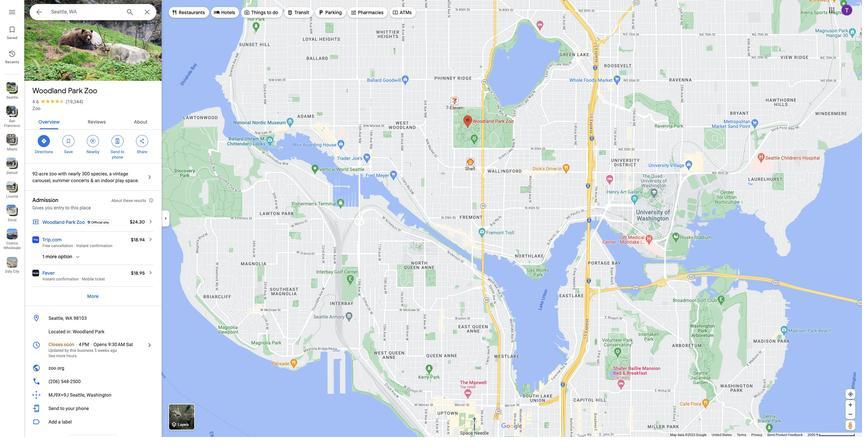 Task type: locate. For each thing, give the bounding box(es) containing it.
a
[[109, 171, 112, 177], [58, 420, 61, 425]]

0 vertical spatial woodland park zoo
[[32, 86, 97, 96]]

list
[[0, 0, 24, 437]]


[[41, 137, 47, 145]]

2 up doral
[[12, 209, 14, 214]]

1 horizontal spatial phone
[[112, 155, 123, 160]]

1 horizontal spatial about
[[134, 119, 148, 125]]

costco
[[6, 241, 18, 246]]

1 horizontal spatial 5
[[95, 349, 97, 353]]

photo of woodland park zoo image
[[24, 0, 162, 86]]

1 more option
[[42, 254, 72, 260]]

park up opens
[[95, 329, 105, 335]]

more
[[45, 254, 57, 260], [56, 354, 66, 359]]

1 2 from the top
[[12, 86, 14, 91]]

8
[[12, 110, 14, 115]]

1 vertical spatial about
[[111, 198, 122, 203]]

2 vertical spatial send
[[768, 433, 775, 437]]

about
[[134, 119, 148, 125], [111, 198, 122, 203]]

to
[[267, 9, 272, 15], [121, 150, 124, 154], [65, 205, 70, 211], [60, 406, 64, 412]]

2000 ft
[[808, 433, 819, 437]]

closes soon ⋅ 4 pm ⋅ opens 9:30 am sat updated by this business 5 weeks ago see more hours
[[49, 342, 133, 359]]

send inside button
[[49, 406, 59, 412]]

107,590 photos
[[41, 67, 79, 73]]

nearby
[[87, 150, 99, 154]]

1 vertical spatial 5
[[95, 349, 97, 353]]

send left product
[[768, 433, 775, 437]]

map
[[670, 433, 677, 437]]

· for trip.com
[[74, 244, 75, 248]]

$24.30
[[130, 219, 145, 225]]

1 vertical spatial this
[[70, 349, 76, 353]]

1 horizontal spatial ⋅
[[90, 342, 92, 348]]

2 up seattle
[[12, 86, 14, 91]]

located in: woodland park
[[49, 329, 105, 335]]

0 horizontal spatial confirmation
[[56, 277, 79, 282]]

0 horizontal spatial a
[[58, 420, 61, 425]]

0 vertical spatial about
[[134, 119, 148, 125]]

wholesale
[[4, 246, 21, 250]]

0 horizontal spatial about
[[111, 198, 122, 203]]

a right add
[[58, 420, 61, 425]]


[[65, 137, 71, 145]]

2 places element for detroit
[[7, 161, 14, 167]]

google account: tyler black  
(blacklashes1000@gmail.com) image
[[842, 5, 853, 15]]

0 horizontal spatial seattle,
[[49, 316, 64, 321]]

footer containing map data ©2023 google
[[670, 433, 808, 437]]

gives you entry to this place
[[32, 205, 91, 211]]

1 vertical spatial phone
[[76, 406, 89, 412]]

0 vertical spatial zoo
[[84, 86, 97, 96]]

ft
[[817, 433, 819, 437]]

2 for doral
[[12, 209, 14, 214]]

mj9x+9j seattle, washington
[[49, 393, 112, 398]]

san
[[9, 119, 15, 123]]

woodland up 4 pm
[[73, 329, 94, 335]]

1 2 places element from the top
[[7, 86, 14, 92]]

woodland park zoo main content
[[24, 0, 162, 437]]

0 vertical spatial phone
[[112, 155, 123, 160]]

vintage
[[113, 171, 128, 177]]

park down the gives you entry to this place
[[66, 219, 75, 225]]

2 2 from the top
[[12, 162, 14, 166]]

(19,344)
[[66, 99, 83, 104]]

phone right your
[[76, 406, 89, 412]]

with
[[58, 171, 67, 177]]

send inside send to phone
[[111, 150, 120, 154]]

confirmation down official site
[[90, 244, 112, 248]]

park up 19,344 reviews element
[[68, 86, 83, 96]]

miami
[[7, 147, 17, 152]]

this left place
[[71, 205, 78, 211]]

⋅ right 4 pm
[[90, 342, 92, 348]]

to right entry
[[65, 205, 70, 211]]

1 horizontal spatial a
[[109, 171, 112, 177]]

107,590 photos button
[[29, 64, 81, 76]]

indoor
[[101, 178, 114, 183]]

1 vertical spatial send
[[49, 406, 59, 412]]

0 vertical spatial more
[[45, 254, 57, 260]]

data
[[678, 433, 685, 437]]

2 places element
[[7, 86, 14, 92], [7, 161, 14, 167], [7, 185, 14, 191], [7, 208, 14, 214]]

0 horizontal spatial phone
[[76, 406, 89, 412]]

1 horizontal spatial confirmation
[[90, 244, 112, 248]]

confirmation left "mobile"
[[56, 277, 79, 282]]

list containing saved
[[0, 0, 24, 437]]

1 horizontal spatial send
[[111, 150, 120, 154]]

1 vertical spatial a
[[58, 420, 61, 425]]

· right cancellation
[[74, 244, 75, 248]]

2 places element up "livonia"
[[7, 185, 14, 191]]

about inside button
[[134, 119, 148, 125]]

0 vertical spatial 5
[[12, 138, 14, 143]]

1 vertical spatial more
[[56, 354, 66, 359]]

5 up miami
[[12, 138, 14, 143]]

2 vertical spatial park
[[95, 329, 105, 335]]

more inside button
[[45, 254, 57, 260]]

nearly
[[68, 171, 81, 177]]

seattle, left the wa
[[49, 316, 64, 321]]

phone
[[112, 155, 123, 160], [76, 406, 89, 412]]

google maps element
[[0, 0, 863, 437]]

about left these
[[111, 198, 122, 203]]

2
[[12, 86, 14, 91], [12, 162, 14, 166], [12, 185, 14, 190], [12, 209, 14, 214]]

2 vertical spatial woodland
[[73, 329, 94, 335]]

0 vertical spatial park
[[68, 86, 83, 96]]

1 vertical spatial park
[[66, 219, 75, 225]]

2 places element up seattle
[[7, 86, 14, 92]]

to left your
[[60, 406, 64, 412]]

· left "mobile"
[[80, 277, 81, 282]]

2 places element for seattle
[[7, 86, 14, 92]]

more down updated
[[56, 354, 66, 359]]

show street view coverage image
[[846, 421, 856, 431]]

4 2 from the top
[[12, 209, 14, 214]]

space.
[[125, 178, 139, 183]]

2 for detroit
[[12, 162, 14, 166]]

to left do
[[267, 9, 272, 15]]

instant right cancellation
[[76, 244, 89, 248]]

0 horizontal spatial instant
[[42, 277, 55, 282]]

an
[[95, 178, 100, 183]]

map data ©2023 google
[[670, 433, 707, 437]]

zoo down place
[[77, 219, 85, 225]]

send down 
[[111, 150, 120, 154]]

to left share
[[121, 150, 124, 154]]

information for woodland park zoo region
[[24, 312, 162, 416]]

 pharmacies
[[351, 9, 384, 16]]

woodland park zoo down the gives you entry to this place
[[42, 219, 85, 225]]

send
[[111, 150, 120, 154], [49, 406, 59, 412], [768, 433, 775, 437]]

mj9x+9j
[[49, 393, 69, 398]]

zoo button
[[32, 105, 41, 112]]

instant
[[76, 244, 89, 248], [42, 277, 55, 282]]

1 vertical spatial zoo
[[32, 106, 41, 111]]

zoo.org link
[[24, 362, 162, 375]]

acre
[[39, 171, 48, 177]]

see
[[49, 354, 55, 359]]

send for send product feedback
[[768, 433, 775, 437]]

to inside send to phone
[[121, 150, 124, 154]]

8 places element
[[7, 109, 14, 115]]

more right 1
[[45, 254, 57, 260]]

2 places element up doral
[[7, 208, 14, 214]]

tab list inside google maps element
[[24, 113, 162, 129]]

1 vertical spatial seattle,
[[70, 393, 85, 398]]

 atms
[[393, 9, 412, 16]]


[[139, 137, 145, 145]]

⋅
[[76, 342, 78, 348], [90, 342, 92, 348]]

google
[[696, 433, 707, 437]]


[[172, 9, 178, 16]]

free
[[42, 244, 50, 248]]

states
[[723, 433, 732, 437]]

1 ⋅ from the left
[[76, 342, 78, 348]]

reviews
[[88, 119, 106, 125]]

cancellation
[[51, 244, 73, 248]]

carousel,
[[32, 178, 51, 183]]

Seattle, WA field
[[30, 4, 156, 20]]

hotels
[[221, 9, 235, 15]]

 button
[[30, 4, 49, 22]]

4.6 stars image
[[39, 99, 66, 103]]

overview button
[[33, 113, 65, 129]]

woodland inside button
[[73, 329, 94, 335]]

privacy
[[752, 433, 763, 437]]

zoom out image
[[848, 412, 853, 417]]

2 up detroit
[[12, 162, 14, 166]]

footer
[[670, 433, 808, 437]]

1 horizontal spatial instant
[[76, 244, 89, 248]]

woodland down you
[[42, 219, 65, 225]]

4 2 places element from the top
[[7, 208, 14, 214]]

3 2 places element from the top
[[7, 185, 14, 191]]

2 up "livonia"
[[12, 185, 14, 190]]

phone down 
[[112, 155, 123, 160]]

0 vertical spatial send
[[111, 150, 120, 154]]

 restaurants
[[172, 9, 205, 16]]

2000 ft button
[[808, 433, 855, 437]]

2 places element up detroit
[[7, 161, 14, 167]]

instant down fever
[[42, 277, 55, 282]]

5 places element
[[7, 137, 14, 144]]

(206) 548-2500 button
[[24, 375, 162, 389]]

0 horizontal spatial send
[[49, 406, 59, 412]]

confirmation
[[90, 244, 112, 248], [56, 277, 79, 282]]


[[90, 137, 96, 145]]

1 vertical spatial ·
[[80, 277, 81, 282]]

this inside closes soon ⋅ 4 pm ⋅ opens 9:30 am sat updated by this business 5 weeks ago see more hours
[[70, 349, 76, 353]]

woodland park zoo
[[32, 86, 97, 96], [42, 219, 85, 225]]

send up add
[[49, 406, 59, 412]]

doral
[[8, 218, 16, 222]]


[[244, 9, 250, 16]]

about up 
[[134, 119, 148, 125]]

3 2 from the top
[[12, 185, 14, 190]]

this
[[71, 205, 78, 211], [70, 349, 76, 353]]

zoo
[[84, 86, 97, 96], [32, 106, 41, 111], [77, 219, 85, 225]]

zoo up reviews button
[[84, 86, 97, 96]]

0 horizontal spatial ⋅
[[76, 342, 78, 348]]

send to your phone
[[49, 406, 89, 412]]

tab list containing overview
[[24, 113, 162, 129]]

None field
[[51, 8, 121, 16]]

5 down opens
[[95, 349, 97, 353]]

 transit
[[287, 9, 309, 16]]

tab list
[[24, 113, 162, 129]]

⋅ left 4 pm
[[76, 342, 78, 348]]

98103
[[74, 316, 87, 321]]

species,
[[91, 171, 108, 177]]

woodland park zoo up 19,344 reviews element
[[32, 86, 97, 96]]

this up 'hours'
[[70, 349, 76, 353]]

2 horizontal spatial send
[[768, 433, 775, 437]]

0 vertical spatial instant
[[76, 244, 89, 248]]

1 horizontal spatial seattle,
[[70, 393, 85, 398]]

directions
[[35, 150, 53, 154]]

0 horizontal spatial ·
[[74, 244, 75, 248]]

0 vertical spatial ·
[[74, 244, 75, 248]]

a up indoor
[[109, 171, 112, 177]]

9:30 am
[[108, 342, 125, 348]]

updated
[[49, 349, 64, 353]]

park
[[68, 86, 83, 96], [66, 219, 75, 225], [95, 329, 105, 335]]

92-acre zoo with nearly 300 species, a vintage carousel, summer concerts & an indoor play space.
[[32, 171, 139, 183]]

2 2 places element from the top
[[7, 161, 14, 167]]

send inside button
[[768, 433, 775, 437]]

woodland up 4.6 stars image
[[32, 86, 66, 96]]

1 horizontal spatial ·
[[80, 277, 81, 282]]


[[214, 9, 220, 16]]

zoo down 4.6
[[32, 106, 41, 111]]

0 vertical spatial a
[[109, 171, 112, 177]]

seattle, down 2500
[[70, 393, 85, 398]]


[[114, 137, 121, 145]]

0 horizontal spatial 5
[[12, 138, 14, 143]]

your
[[66, 406, 75, 412]]



Task type: describe. For each thing, give the bounding box(es) containing it.
to inside button
[[60, 406, 64, 412]]

2 for seattle
[[12, 86, 14, 91]]

send for send to your phone
[[49, 406, 59, 412]]

548-
[[61, 379, 70, 385]]

atms
[[400, 9, 412, 15]]

5 inside 'element'
[[12, 138, 14, 143]]


[[351, 9, 357, 16]]

2000
[[808, 433, 816, 437]]

united states button
[[712, 433, 732, 437]]

photos
[[62, 67, 79, 73]]

share
[[137, 150, 147, 154]]

located
[[49, 329, 65, 335]]

you
[[45, 205, 53, 211]]

recents button
[[0, 47, 24, 66]]

none field inside the seattle, wa field
[[51, 8, 121, 16]]


[[287, 9, 293, 16]]

0 vertical spatial this
[[71, 205, 78, 211]]

2 for livonia
[[12, 185, 14, 190]]

$18.94
[[131, 237, 145, 243]]

summer
[[52, 178, 70, 183]]

4 pm
[[79, 342, 89, 348]]

(206)
[[49, 379, 60, 385]]

layers
[[178, 423, 189, 427]]

add a label
[[49, 420, 72, 425]]

1 vertical spatial instant
[[42, 277, 55, 282]]

 hotels
[[214, 9, 235, 16]]

pharmacies
[[358, 9, 384, 15]]

send product feedback button
[[768, 433, 803, 437]]

restaurants
[[179, 9, 205, 15]]

located in: woodland park button
[[24, 325, 162, 339]]

about these results
[[111, 198, 146, 203]]

phone inside button
[[76, 406, 89, 412]]

these
[[123, 198, 133, 203]]

actions for woodland park zoo region
[[24, 130, 162, 163]]

opens
[[94, 342, 107, 348]]

parking
[[326, 9, 342, 15]]

ago
[[110, 349, 117, 353]]

transit
[[295, 9, 309, 15]]

add
[[49, 420, 57, 425]]

about for about
[[134, 119, 148, 125]]

costco wholesale
[[4, 241, 21, 250]]

seattle, wa 98103
[[49, 316, 87, 321]]

5 inside closes soon ⋅ 4 pm ⋅ opens 9:30 am sat updated by this business 5 weeks ago see more hours
[[95, 349, 97, 353]]

free cancellation · instant confirmation
[[42, 244, 112, 248]]

2 vertical spatial zoo
[[77, 219, 85, 225]]

by
[[65, 349, 69, 353]]

· for fever
[[80, 277, 81, 282]]

admission
[[32, 197, 58, 204]]

a inside 92-acre zoo with nearly 300 species, a vintage carousel, summer concerts & an indoor play space.
[[109, 171, 112, 177]]

0 vertical spatial woodland
[[32, 86, 66, 96]]

footer inside google maps element
[[670, 433, 808, 437]]

things
[[251, 9, 266, 15]]

0 vertical spatial confirmation
[[90, 244, 112, 248]]

©2023
[[685, 433, 696, 437]]

(206) 548-2500
[[49, 379, 81, 385]]

saved button
[[0, 23, 24, 42]]

0 vertical spatial seattle,
[[49, 316, 64, 321]]

business
[[77, 349, 94, 353]]

privacy button
[[752, 433, 763, 437]]

collapse side panel image
[[162, 215, 169, 222]]

1 vertical spatial confirmation
[[56, 277, 79, 282]]

hours
[[67, 354, 77, 359]]

1 vertical spatial woodland
[[42, 219, 65, 225]]

san francisco
[[4, 119, 20, 128]]

save
[[64, 150, 73, 154]]

park inside located in: woodland park button
[[95, 329, 105, 335]]

play
[[116, 178, 124, 183]]

2500
[[70, 379, 81, 385]]

19,344 reviews element
[[66, 99, 83, 104]]

2 places element for livonia
[[7, 185, 14, 191]]


[[35, 7, 43, 17]]

daly city
[[5, 270, 19, 274]]

about for about these results
[[111, 198, 122, 203]]

about these results image
[[149, 198, 154, 203]]

detroit
[[7, 171, 18, 175]]

$18.95
[[131, 270, 145, 276]]

show your location image
[[848, 392, 854, 398]]

label
[[62, 420, 72, 425]]

1
[[42, 254, 44, 260]]

more button
[[81, 289, 105, 305]]

zoom in image
[[848, 403, 853, 408]]

send for send to phone
[[111, 150, 120, 154]]

92-
[[32, 171, 39, 177]]

phone inside send to phone
[[112, 155, 123, 160]]

wa
[[65, 316, 72, 321]]

united states
[[712, 433, 732, 437]]

2 places element for doral
[[7, 208, 14, 214]]

concerts
[[71, 178, 89, 183]]

 search field
[[30, 4, 156, 22]]


[[393, 9, 399, 16]]

place
[[80, 205, 91, 211]]

daly city button
[[0, 254, 24, 275]]

1 vertical spatial woodland park zoo
[[42, 219, 85, 225]]

1 more option button
[[42, 253, 81, 265]]

official
[[91, 220, 102, 225]]

menu image
[[8, 8, 16, 16]]

107,590
[[41, 67, 61, 73]]

washington
[[87, 393, 112, 398]]


[[318, 9, 324, 16]]

livonia
[[6, 194, 18, 199]]

product
[[776, 433, 788, 437]]

saved
[[7, 35, 17, 40]]

more inside closes soon ⋅ 4 pm ⋅ opens 9:30 am sat updated by this business 5 weeks ago see more hours
[[56, 354, 66, 359]]

weeks
[[98, 349, 109, 353]]

mj9x+9j seattle, washington button
[[24, 389, 162, 402]]

2 ⋅ from the left
[[90, 342, 92, 348]]

in:
[[67, 329, 72, 335]]

instant confirmation · mobile ticket
[[42, 277, 105, 282]]

to inside  things to do
[[267, 9, 272, 15]]



Task type: vqa. For each thing, say whether or not it's contained in the screenshot.


